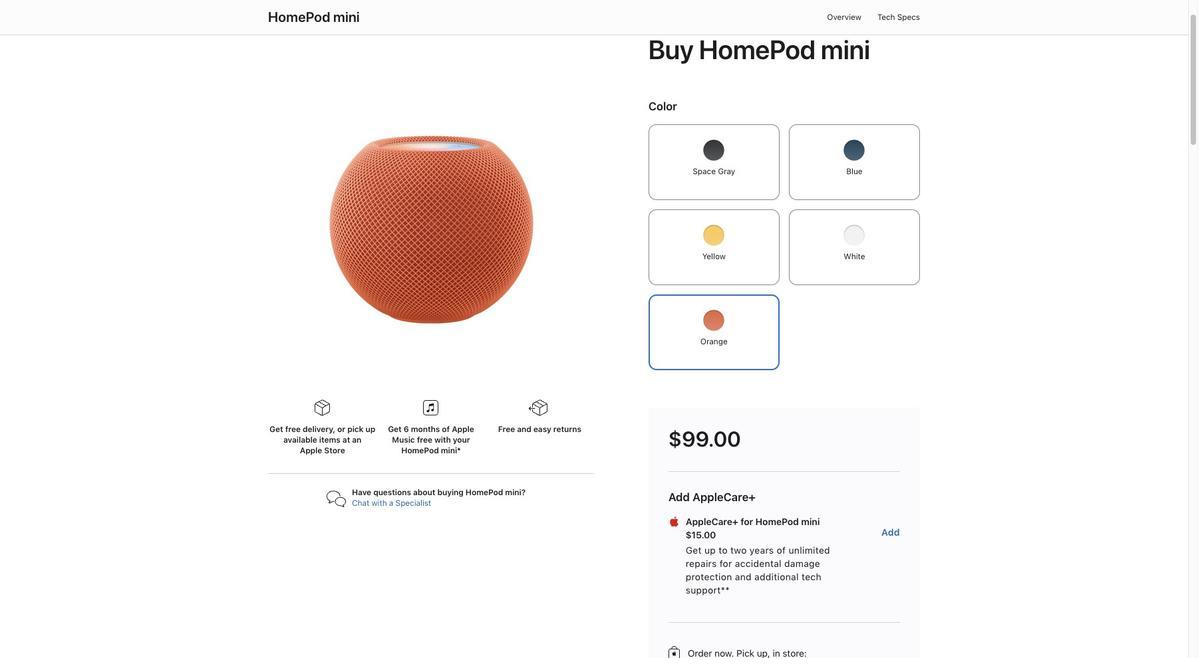 Task type: describe. For each thing, give the bounding box(es) containing it.
front view of homepod mini in orange. image
[[120, 0, 742, 377]]

homepod mini link
[[268, 9, 360, 25]]

buy
[[649, 34, 694, 66]]

support
[[686, 585, 721, 596]]

color
[[649, 100, 677, 113]]

mini?
[[505, 488, 526, 498]]

applecare+ inside applecare+ for homepod mini $15.00
[[686, 517, 738, 527]]

tech specs link
[[878, 10, 920, 25]]

available
[[283, 436, 317, 445]]

applestorepickup image
[[666, 646, 682, 659]]

specialist
[[396, 499, 431, 508]]

easy
[[534, 425, 551, 434]]

get for get free delivery, or pick up available items at an apple store
[[270, 425, 283, 434]]

add for add applecare+
[[668, 491, 690, 504]]

homepod inside get 6 months of apple music free with your homepod mini
[[401, 446, 439, 456]]

applelogo image
[[666, 515, 682, 531]]

blue
[[846, 167, 863, 176]]

with for your
[[434, 436, 451, 445]]

of inside get up to two years of unlimited repairs for accidental damage protection and additional tech support
[[777, 545, 786, 556]]

to
[[719, 545, 728, 556]]

have
[[352, 488, 371, 498]]

get up to two years of unlimited repairs for accidental damage protection and additional tech support
[[686, 545, 830, 596]]

free inside "get free delivery, or pick up available items at an apple store"
[[285, 425, 301, 434]]

0 vertical spatial applecare+
[[693, 491, 756, 504]]

and inside get up to two years of unlimited repairs for accidental damage protection and additional tech support
[[735, 572, 752, 583]]

add button
[[882, 524, 900, 541]]

$15.00
[[686, 530, 716, 541]]

with for a
[[372, 499, 387, 508]]

or
[[337, 425, 345, 434]]

months
[[411, 425, 440, 434]]

two
[[731, 545, 747, 556]]

overview link
[[827, 10, 862, 25]]

up inside "get free delivery, or pick up available items at an apple store"
[[366, 425, 375, 434]]

apple
[[452, 425, 474, 434]]

mini inside applecare+ for homepod mini $15.00
[[801, 517, 820, 527]]

tech specs
[[878, 13, 920, 22]]

*
[[457, 446, 461, 456]]

free inside get 6 months of apple music free with your homepod mini
[[417, 436, 432, 445]]

tech
[[802, 572, 822, 583]]

0 horizontal spatial and
[[517, 425, 532, 434]]

tech
[[878, 13, 895, 22]]

orange
[[700, 337, 728, 347]]

specs
[[897, 13, 920, 22]]

get for get up to two years of unlimited repairs for accidental damage protection and additional tech support
[[686, 545, 702, 556]]

for inside get up to two years of unlimited repairs for accidental damage protection and additional tech support
[[720, 559, 732, 569]]

homepod inside have questions about buying homepod mini? chat with a specialist
[[466, 488, 503, 498]]



Task type: vqa. For each thing, say whether or not it's contained in the screenshot.
Get corresponding to Get free delivery, or pick up available items at an Apple Store
yes



Task type: locate. For each thing, give the bounding box(es) containing it.
space
[[693, 167, 716, 176]]

with
[[434, 436, 451, 445], [372, 499, 387, 508]]

free
[[498, 425, 515, 434]]

0 vertical spatial of
[[442, 425, 450, 434]]

chat with a specialist link
[[352, 499, 431, 508]]

your
[[453, 436, 470, 445]]

of right years
[[777, 545, 786, 556]]

have questions about buying homepod mini? chat with a specialist
[[352, 488, 526, 508]]

free up available
[[285, 425, 301, 434]]

homepod mini
[[268, 9, 360, 25]]

up left to
[[705, 545, 716, 556]]

buying
[[437, 488, 464, 498]]

add applecare+
[[668, 491, 756, 504]]

at
[[343, 436, 350, 445]]

get for get 6 months of apple music free with your homepod mini
[[388, 425, 402, 434]]

1 vertical spatial for
[[720, 559, 732, 569]]

1 vertical spatial free
[[417, 436, 432, 445]]

0 vertical spatial for
[[741, 517, 753, 527]]

chat
[[352, 499, 369, 508]]

with inside have questions about buying homepod mini? chat with a specialist
[[372, 499, 387, 508]]

years
[[750, 545, 774, 556]]

6
[[404, 425, 409, 434]]

$99.00
[[668, 427, 741, 452]]

0 horizontal spatial up
[[366, 425, 375, 434]]

0 horizontal spatial mini
[[333, 9, 360, 25]]

accidental
[[735, 559, 782, 569]]

and
[[517, 425, 532, 434], [735, 572, 752, 583]]

0 vertical spatial up
[[366, 425, 375, 434]]

buy homepod mini
[[649, 34, 870, 66]]

**
[[721, 585, 730, 596]]

2 horizontal spatial get
[[686, 545, 702, 556]]

pick
[[347, 425, 364, 434]]

with left 'your'
[[434, 436, 451, 445]]

up
[[366, 425, 375, 434], [705, 545, 716, 556]]

and right the free
[[517, 425, 532, 434]]

0 horizontal spatial for
[[720, 559, 732, 569]]

1 vertical spatial applecare+
[[686, 517, 738, 527]]

up inside get up to two years of unlimited repairs for accidental damage protection and additional tech support
[[705, 545, 716, 556]]

additional
[[755, 572, 799, 583]]

1 horizontal spatial with
[[434, 436, 451, 445]]

free
[[285, 425, 301, 434], [417, 436, 432, 445]]

get inside "get free delivery, or pick up available items at an apple store"
[[270, 425, 283, 434]]

space gray
[[693, 167, 735, 176]]

1 horizontal spatial of
[[777, 545, 786, 556]]

returns
[[553, 425, 582, 434]]

for
[[741, 517, 753, 527], [720, 559, 732, 569]]

1 vertical spatial add
[[882, 527, 900, 538]]

applecare+ for homepod mini $15.00
[[686, 517, 820, 541]]

an
[[352, 436, 362, 445]]

items
[[319, 436, 341, 445]]

0 horizontal spatial get
[[270, 425, 283, 434]]

0 horizontal spatial of
[[442, 425, 450, 434]]

yellow
[[702, 252, 726, 261]]

protection
[[686, 572, 732, 583]]

2 horizontal spatial mini
[[801, 517, 820, 527]]

1 horizontal spatial and
[[735, 572, 752, 583]]

get up "repairs"
[[686, 545, 702, 556]]

get left 6
[[388, 425, 402, 434]]

0 horizontal spatial free
[[285, 425, 301, 434]]

applecare+ up applecare+ for homepod mini $15.00
[[693, 491, 756, 504]]

1 horizontal spatial get
[[388, 425, 402, 434]]

0 vertical spatial free
[[285, 425, 301, 434]]

of
[[442, 425, 450, 434], [777, 545, 786, 556]]

a
[[389, 499, 393, 508]]

0 vertical spatial mini
[[333, 9, 360, 25]]

gray
[[718, 167, 735, 176]]

0 vertical spatial and
[[517, 425, 532, 434]]

with inside get 6 months of apple music free with your homepod mini
[[434, 436, 451, 445]]

add for add
[[882, 527, 900, 538]]

get inside get up to two years of unlimited repairs for accidental damage protection and additional tech support
[[686, 545, 702, 556]]

applecare+ up $15.00 in the bottom of the page
[[686, 517, 738, 527]]

of left apple
[[442, 425, 450, 434]]

up right the pick
[[366, 425, 375, 434]]

repairs
[[686, 559, 717, 569]]

white
[[844, 252, 865, 261]]

get inside get 6 months of apple music free with your homepod mini
[[388, 425, 402, 434]]

for inside applecare+ for homepod mini $15.00
[[741, 517, 753, 527]]

questions
[[373, 488, 411, 498]]

with left a
[[372, 499, 387, 508]]

1 horizontal spatial up
[[705, 545, 716, 556]]

homepod
[[268, 9, 330, 25], [401, 446, 439, 456], [466, 488, 503, 498], [756, 517, 799, 527]]

of inside get 6 months of apple music free with your homepod mini
[[442, 425, 450, 434]]

get left delivery,
[[270, 425, 283, 434]]

overview
[[827, 13, 862, 22]]

1 vertical spatial and
[[735, 572, 752, 583]]

0 vertical spatial add
[[668, 491, 690, 504]]

and down accidental
[[735, 572, 752, 583]]

1 vertical spatial up
[[705, 545, 716, 556]]

2 vertical spatial mini
[[801, 517, 820, 527]]

1 vertical spatial with
[[372, 499, 387, 508]]

for down to
[[720, 559, 732, 569]]

unlimited
[[789, 545, 830, 556]]

get 6 months of apple music free with your homepod mini
[[388, 425, 474, 456]]

0 vertical spatial with
[[434, 436, 451, 445]]

0 horizontal spatial add
[[668, 491, 690, 504]]

for up two
[[741, 517, 753, 527]]

get
[[270, 425, 283, 434], [388, 425, 402, 434], [686, 545, 702, 556]]

add
[[668, 491, 690, 504], [882, 527, 900, 538]]

apple store
[[300, 446, 345, 456]]

damage
[[784, 559, 820, 569]]

0 horizontal spatial with
[[372, 499, 387, 508]]

mini inside get 6 months of apple music free with your homepod mini
[[441, 446, 457, 456]]

about
[[413, 488, 435, 498]]

music
[[392, 436, 415, 445]]

delivery,
[[303, 425, 335, 434]]

1 horizontal spatial add
[[882, 527, 900, 538]]

1 horizontal spatial for
[[741, 517, 753, 527]]

add applecare+ region
[[666, 472, 900, 605]]

get free delivery, or pick up available items at an apple store
[[270, 425, 375, 456]]

1 horizontal spatial mini
[[441, 446, 457, 456]]

mini
[[333, 9, 360, 25], [441, 446, 457, 456], [801, 517, 820, 527]]

homepod mini
[[699, 34, 870, 66]]

1 horizontal spatial free
[[417, 436, 432, 445]]

homepod inside applecare+ for homepod mini $15.00
[[756, 517, 799, 527]]

free down months
[[417, 436, 432, 445]]

1 vertical spatial of
[[777, 545, 786, 556]]

free and easy returns
[[498, 425, 582, 434]]

applecare+
[[693, 491, 756, 504], [686, 517, 738, 527]]

1 vertical spatial mini
[[441, 446, 457, 456]]



